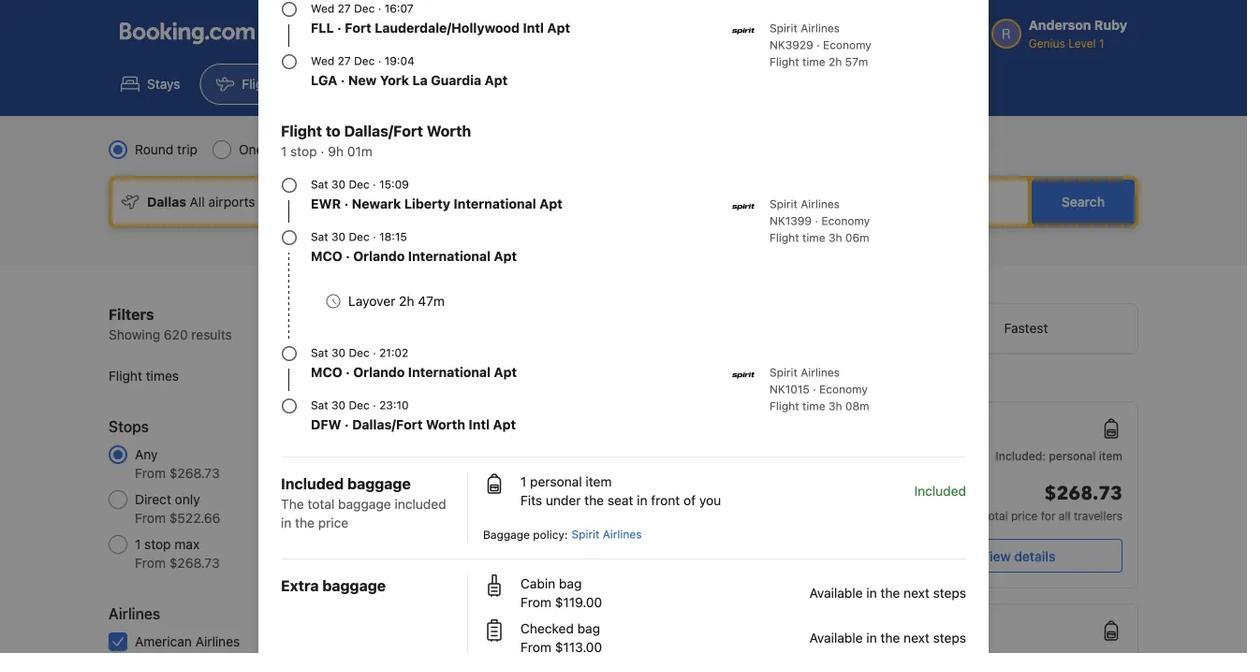 Task type: describe. For each thing, give the bounding box(es) containing it.
included baggage the total baggage included in the price
[[281, 475, 446, 531]]

airlines inside spirit airlines nk3929 · economy flight time 2h 57m
[[801, 22, 840, 35]]

1 for 1 personal item fits under the seat in front of you
[[521, 474, 527, 490]]

liberty
[[404, 196, 450, 212]]

fastest
[[1004, 321, 1048, 336]]

ewr inside sat 30 dec · 15:09 ewr · newark liberty international apt
[[311, 196, 341, 212]]

multi-city
[[332, 142, 390, 157]]

15:09 inside 15:09 ewr . 30 dec
[[544, 505, 586, 523]]

· left 19:04 at the top left of page
[[378, 54, 381, 67]]

sat 30 dec · 15:09 ewr · newark liberty international apt
[[311, 178, 563, 212]]

layover 2h 47m
[[348, 294, 445, 309]]

baggage right total
[[338, 497, 391, 512]]

nk3929
[[770, 38, 813, 52]]

spirit inside spirit airlines nk3929 · economy flight time 2h 57m
[[770, 22, 798, 35]]

direct
[[135, 492, 171, 508]]

dec for wed 27 dec · 16:07 fll · fort lauderdale/hollywood intl apt
[[354, 2, 375, 15]]

international inside sat 30 dec · 15:09 ewr · newark liberty international apt
[[454, 196, 536, 212]]

sat for sat 30 dec · 15:09 ewr · newark liberty international apt
[[311, 178, 328, 191]]

results
[[191, 327, 232, 343]]

· left 18:15
[[373, 230, 376, 243]]

ewr inside 15:09 ewr . 30 dec
[[544, 527, 569, 540]]

may
[[504, 372, 526, 385]]

16:07
[[385, 2, 414, 15]]

layover
[[348, 294, 395, 309]]

front
[[651, 493, 680, 508]]

view details
[[981, 549, 1056, 564]]

wed 27 dec · 19:04 lga · new york la guardia apt
[[311, 54, 508, 88]]

details
[[1014, 549, 1056, 564]]

airlines up american
[[109, 605, 160, 623]]

sat for sat 30 dec · 18:15 mco · orlando international apt
[[311, 230, 328, 243]]

flight times
[[109, 368, 179, 384]]

additional baggage fees link
[[632, 372, 759, 385]]

view
[[981, 549, 1011, 564]]

$119.00
[[555, 595, 602, 611]]

steps for checked bag
[[933, 631, 966, 646]]

worth inside flight to dallas/fort worth 1 stop · 9h 01m
[[427, 122, 471, 140]]

available for checked bag
[[810, 631, 863, 646]]

travellers
[[1074, 509, 1123, 523]]

international for sat 30 dec · 21:02 mco · orlando international apt
[[408, 365, 491, 380]]

all inside reset all button
[[417, 307, 431, 322]]

mco for sat 30 dec · 18:15 mco · orlando international apt
[[311, 249, 342, 264]]

0 horizontal spatial 2h
[[399, 294, 414, 309]]

personal for included:
[[1049, 449, 1096, 463]]

any
[[135, 447, 158, 463]]

· left 23:10
[[373, 399, 376, 412]]

sat for sat 30 dec · 23:10 dfw · dallas/fort worth intl apt
[[311, 399, 328, 412]]

way
[[267, 142, 291, 157]]

rentals
[[512, 76, 553, 92]]

dec for sat 30 dec · 23:10 dfw · dallas/fort worth intl apt
[[349, 399, 370, 412]]

· inside flight to dallas/fort worth 1 stop · 9h 01m
[[321, 144, 324, 159]]

included: personal item
[[996, 449, 1123, 463]]

dallas/fort inside flight to dallas/fort worth 1 stop · 9h 01m
[[344, 122, 423, 140]]

if
[[571, 372, 578, 385]]

$268.73 inside $268.73 total price for all travellers
[[1045, 481, 1123, 507]]

06m
[[845, 231, 870, 244]]

airlines inside spirit airlines nk1015 · economy flight time 3h 08m
[[801, 366, 840, 379]]

checked bag
[[521, 621, 600, 637]]

reset
[[379, 307, 414, 322]]

included for included baggage the total baggage included in the price
[[281, 475, 344, 493]]

airlines up fits
[[515, 473, 554, 486]]

1236
[[401, 447, 431, 463]]

sat for sat 30 dec · 21:02 mco · orlando international apt
[[311, 346, 328, 360]]

· down layover
[[346, 365, 350, 380]]

spirit down baggage
[[484, 558, 512, 571]]

wed 27 dec · 16:07 fll · fort lauderdale/hollywood intl apt
[[311, 2, 570, 36]]

baggage up included at the left of the page
[[347, 475, 411, 493]]

baggage left fees
[[687, 372, 733, 385]]

under
[[546, 493, 581, 508]]

intl for worth
[[469, 417, 490, 433]]

time for orlando international apt
[[802, 400, 826, 413]]

flights link
[[200, 64, 298, 105]]

flight inside spirit airlines nk1015 · economy flight time 3h 08m
[[770, 400, 799, 413]]

economy for orlando international apt
[[819, 383, 868, 396]]

car rentals
[[487, 76, 553, 92]]

item for included:
[[1099, 449, 1123, 463]]

price inside included baggage the total baggage included in the price
[[318, 515, 349, 531]]

$268.73 total price for all travellers
[[982, 481, 1123, 523]]

flight left times
[[109, 368, 142, 384]]

price inside $268.73 total price for all travellers
[[1011, 509, 1038, 523]]

wed for lga
[[311, 54, 335, 67]]

spirit airlines image for newark liberty international apt
[[732, 196, 755, 218]]

seat
[[608, 493, 633, 508]]

orlando for sat 30 dec · 18:15 mco · orlando international apt
[[353, 249, 405, 264]]

worth inside sat 30 dec · 23:10 dfw · dallas/fort worth intl apt
[[426, 417, 465, 433]]

city
[[368, 142, 390, 157]]

economy for newark liberty international apt
[[822, 214, 870, 228]]

trip
[[177, 142, 198, 157]]

from inside cabin bag from $119.00
[[521, 595, 552, 611]]

spirit inside spirit airlines nk1015 · economy flight time 3h 08m
[[770, 366, 798, 379]]

spirit airlines nk1015 · economy flight time 3h 08m
[[770, 366, 870, 413]]

57m
[[845, 55, 868, 68]]

30 inside 15:09 ewr . 30 dec
[[579, 527, 593, 540]]

mco for sat 30 dec · 21:02 mco · orlando international apt
[[311, 365, 342, 380]]

spirit airlines image for orlando international apt
[[732, 364, 755, 387]]

dec for wed 27 dec · 19:04 lga · new york la guardia apt
[[354, 54, 375, 67]]

30 for sat 30 dec · 21:02 mco · orlando international apt
[[331, 346, 346, 360]]

steps for cabin bag
[[933, 586, 966, 601]]

· up layover
[[346, 249, 350, 264]]

newark
[[352, 196, 401, 212]]

included for included
[[914, 484, 966, 499]]

sat 30 dec · 18:15 mco · orlando international apt
[[311, 230, 517, 264]]

airlines right american
[[195, 634, 240, 650]]

01m inside flight to dallas/fort worth 1 stop · 9h 01m
[[347, 144, 373, 159]]

22:11
[[845, 622, 883, 640]]

dfw
[[311, 417, 341, 433]]

fits
[[521, 493, 542, 508]]

spirit inside baggage policy: spirit airlines
[[572, 528, 600, 541]]

you
[[699, 493, 721, 508]]

in inside included baggage the total baggage included in the price
[[281, 515, 292, 531]]

1 inside flight to dallas/fort worth 1 stop · 9h 01m
[[281, 144, 287, 159]]

the
[[281, 497, 304, 512]]

total
[[982, 509, 1008, 523]]

american airlines
[[135, 634, 240, 650]]

guardia
[[431, 73, 481, 88]]

$268.73 inside any from $268.73
[[169, 466, 220, 481]]

apt inside sat 30 dec · 23:10 dfw · dallas/fort worth intl apt
[[493, 417, 516, 433]]

stop for 1 stop max from $268.73
[[144, 537, 171, 552]]

23:10
[[379, 399, 409, 412]]

bag for cabin
[[559, 576, 582, 592]]

showing
[[109, 327, 160, 343]]

apt inside sat 30 dec · 21:02 mco · orlando international apt
[[494, 365, 517, 380]]

+
[[381, 76, 389, 92]]

flight inside flight to dallas/fort worth 1 stop · 9h 01m
[[281, 122, 322, 140]]

extra
[[281, 577, 319, 595]]

to
[[326, 122, 341, 140]]

time for fort lauderdale/hollywood intl apt
[[802, 55, 826, 68]]

spirit airlines image for fort lauderdale/hollywood intl apt
[[732, 20, 755, 42]]

next for cabin bag
[[904, 586, 930, 601]]

· right fll
[[337, 20, 342, 36]]

the inside included baggage the total baggage included in the price
[[295, 515, 315, 531]]

multi-
[[332, 142, 368, 157]]

all inside $268.73 total price for all travellers
[[1059, 509, 1071, 523]]

there
[[581, 372, 609, 385]]

filters
[[109, 306, 154, 324]]

prices
[[468, 372, 501, 385]]

round
[[135, 142, 174, 157]]

· left 21:02
[[373, 346, 376, 360]]

one
[[239, 142, 264, 157]]

· inside spirit airlines nk3929 · economy flight time 2h 57m
[[817, 38, 820, 52]]

lga
[[311, 73, 337, 88]]

spirit up baggage
[[484, 473, 512, 486]]

policy:
[[533, 529, 568, 542]]

27 for fort
[[338, 2, 351, 15]]

nk1015
[[770, 383, 810, 396]]



Task type: locate. For each thing, give the bounding box(es) containing it.
15:09 inside sat 30 dec · 15:09 ewr · newark liberty international apt
[[379, 178, 409, 191]]

wed up fll
[[311, 2, 335, 15]]

0 horizontal spatial 01m
[[347, 144, 373, 159]]

2 time from the top
[[802, 231, 826, 244]]

1 vertical spatial available
[[810, 631, 863, 646]]

item inside 1 personal item fits under the seat in front of you
[[586, 474, 612, 490]]

ewr left .
[[544, 527, 569, 540]]

economy up 57m
[[823, 38, 872, 52]]

3h inside spirit airlines nk1015 · economy flight time 3h 08m
[[829, 400, 842, 413]]

bag for checked
[[577, 621, 600, 637]]

stays link
[[105, 64, 196, 105]]

flight left +
[[344, 76, 378, 92]]

1 vertical spatial next
[[904, 631, 930, 646]]

1 vertical spatial available in the next steps
[[810, 631, 966, 646]]

2 vertical spatial international
[[408, 365, 491, 380]]

1 vertical spatial wed
[[311, 54, 335, 67]]

time down nk3929
[[802, 55, 826, 68]]

1 vertical spatial worth
[[426, 417, 465, 433]]

baggage policy: spirit airlines
[[483, 528, 642, 542]]

1 vertical spatial steps
[[933, 631, 966, 646]]

· right lga
[[341, 73, 345, 88]]

spirit airlines nk1399 · economy flight time 3h 06m
[[770, 198, 870, 244]]

apt inside wed 27 dec · 19:04 lga · new york la guardia apt
[[485, 73, 508, 88]]

27 up fort
[[338, 2, 351, 15]]

1 inside 1 personal item fits under the seat in front of you
[[521, 474, 527, 490]]

1 horizontal spatial stop
[[290, 144, 317, 159]]

ewr
[[311, 196, 341, 212], [544, 527, 569, 540]]

spirit airlines image left nk1015 at the bottom
[[732, 364, 755, 387]]

spirit airlines up cabin on the bottom of the page
[[484, 558, 554, 571]]

spirit up nk3929
[[770, 22, 798, 35]]

available in the next steps for checked bag
[[810, 631, 966, 646]]

included
[[281, 475, 344, 493], [914, 484, 966, 499]]

0 vertical spatial all
[[417, 307, 431, 322]]

1 available from the top
[[810, 586, 863, 601]]

1 3h from the top
[[829, 231, 842, 244]]

are
[[612, 372, 629, 385]]

0 horizontal spatial price
[[318, 515, 349, 531]]

fees
[[736, 372, 759, 385]]

airlines up nk1399
[[801, 198, 840, 211]]

flight inside "spirit airlines nk1399 · economy flight time 3h 06m"
[[770, 231, 799, 244]]

orlando inside sat 30 dec · 18:15 mco · orlando international apt
[[353, 249, 405, 264]]

dec inside 15:09 ewr . 30 dec
[[596, 527, 617, 540]]

· left 16:07 on the left top of page
[[378, 2, 381, 15]]

1 vertical spatial item
[[586, 474, 612, 490]]

bag down $119.00
[[577, 621, 600, 637]]

stops
[[109, 418, 149, 436]]

intl up rentals on the left top of page
[[523, 20, 544, 36]]

0 horizontal spatial ewr
[[311, 196, 341, 212]]

from inside 1 stop max from $268.73
[[135, 556, 166, 571]]

1 available in the next steps from the top
[[810, 586, 966, 601]]

sat inside sat 30 dec · 18:15 mco · orlando international apt
[[311, 230, 328, 243]]

flights
[[242, 76, 282, 92]]

1 up the you
[[699, 445, 705, 458]]

1 steps from the top
[[933, 586, 966, 601]]

2 next from the top
[[904, 631, 930, 646]]

baggage right extra
[[322, 577, 386, 595]]

cabin bag from $119.00
[[521, 576, 602, 611]]

2 27 from the top
[[338, 54, 351, 67]]

1 mco from the top
[[311, 249, 342, 264]]

wed for fll
[[311, 2, 335, 15]]

1 vertical spatial bag
[[577, 621, 600, 637]]

car
[[487, 76, 508, 92]]

times
[[146, 368, 179, 384]]

2 available from the top
[[810, 631, 863, 646]]

the inside 1 personal item fits under the seat in front of you
[[585, 493, 604, 508]]

0 vertical spatial 3h
[[829, 231, 842, 244]]

0 vertical spatial 15:09
[[379, 178, 409, 191]]

0 vertical spatial 2h
[[829, 55, 842, 68]]

time inside spirit airlines nk3929 · economy flight time 2h 57m
[[802, 55, 826, 68]]

lauderdale/hollywood
[[375, 20, 520, 36]]

1 horizontal spatial personal
[[1049, 449, 1096, 463]]

economy up sat 30 dec · 15:09 ewr · newark liberty international apt
[[405, 142, 460, 157]]

1 horizontal spatial 2h
[[829, 55, 842, 68]]

30 for sat 30 dec · 18:15 mco · orlando international apt
[[331, 230, 346, 243]]

prices may change if there are additional baggage fees
[[468, 372, 759, 385]]

2 3h from the top
[[829, 400, 842, 413]]

1 personal item fits under the seat in front of you
[[521, 474, 721, 508]]

3 sat from the top
[[311, 346, 328, 360]]

0 vertical spatial 9h
[[328, 144, 344, 159]]

stop inside 1 stop max from $268.73
[[144, 537, 171, 552]]

wed up lga
[[311, 54, 335, 67]]

0 vertical spatial bag
[[559, 576, 582, 592]]

time down nk1015 at the bottom
[[802, 400, 826, 413]]

mco inside sat 30 dec · 18:15 mco · orlando international apt
[[311, 249, 342, 264]]

baggage
[[687, 372, 733, 385], [347, 475, 411, 493], [338, 497, 391, 512], [322, 577, 386, 595]]

airlines down seat
[[603, 528, 642, 541]]

0 vertical spatial available
[[810, 586, 863, 601]]

item up seat
[[586, 474, 612, 490]]

0 horizontal spatial item
[[586, 474, 612, 490]]

30 left 21:02
[[331, 346, 346, 360]]

2 available in the next steps from the top
[[810, 631, 966, 646]]

30 right .
[[579, 527, 593, 540]]

30 up dfw
[[331, 399, 346, 412]]

economy inside spirit airlines nk3929 · economy flight time 2h 57m
[[823, 38, 872, 52]]

1 vertical spatial personal
[[530, 474, 582, 490]]

from down any
[[135, 466, 166, 481]]

9h
[[328, 144, 344, 159], [694, 505, 707, 518]]

baggage
[[483, 529, 530, 542]]

from down direct only from $522.66
[[135, 556, 166, 571]]

intl inside sat 30 dec · 23:10 dfw · dallas/fort worth intl apt
[[469, 417, 490, 433]]

1 spirit airlines image from the top
[[732, 20, 755, 42]]

economy for fort lauderdale/hollywood intl apt
[[823, 38, 872, 52]]

personal
[[1049, 449, 1096, 463], [530, 474, 582, 490]]

price down total
[[318, 515, 349, 531]]

0 vertical spatial spirit airlines image
[[732, 20, 755, 42]]

1 vertical spatial time
[[802, 231, 826, 244]]

1 horizontal spatial 9h
[[694, 505, 707, 518]]

2 vertical spatial time
[[802, 400, 826, 413]]

stop
[[290, 144, 317, 159], [708, 445, 731, 458], [144, 537, 171, 552]]

bag inside cabin bag from $119.00
[[559, 576, 582, 592]]

· up newark
[[373, 178, 376, 191]]

york
[[380, 73, 409, 88]]

27 inside wed 27 dec · 16:07 fll · fort lauderdale/hollywood intl apt
[[338, 2, 351, 15]]

2h inside spirit airlines nk3929 · economy flight time 2h 57m
[[829, 55, 842, 68]]

0 horizontal spatial intl
[[469, 417, 490, 433]]

dec left 18:15
[[349, 230, 370, 243]]

9h inside flight to dallas/fort worth 1 stop · 9h 01m
[[328, 144, 344, 159]]

la
[[412, 73, 428, 88]]

0 vertical spatial 27
[[338, 2, 351, 15]]

bag up $119.00
[[559, 576, 582, 592]]

flight down nk3929
[[770, 55, 799, 68]]

in inside 1 personal item fits under the seat in front of you
[[637, 493, 648, 508]]

0 horizontal spatial 15:09
[[379, 178, 409, 191]]

1 time from the top
[[802, 55, 826, 68]]

1 vertical spatial 3h
[[829, 400, 842, 413]]

stop left max
[[144, 537, 171, 552]]

0 vertical spatial wed
[[311, 2, 335, 15]]

1 horizontal spatial ewr
[[544, 527, 569, 540]]

spirit airlines link
[[572, 528, 642, 541]]

available in the next steps for cabin bag
[[810, 586, 966, 601]]

2 orlando from the top
[[353, 365, 405, 380]]

time inside spirit airlines nk1015 · economy flight time 3h 08m
[[802, 400, 826, 413]]

1 spirit airlines from the top
[[484, 473, 554, 486]]

available for cabin bag
[[810, 586, 863, 601]]

0 vertical spatial worth
[[427, 122, 471, 140]]

2 spirit airlines from the top
[[484, 558, 554, 571]]

2h left 47m
[[399, 294, 414, 309]]

2 vertical spatial stop
[[144, 537, 171, 552]]

total
[[308, 497, 335, 512]]

1 vertical spatial orlando
[[353, 365, 405, 380]]

fll
[[311, 20, 334, 36]]

0 vertical spatial spirit airlines
[[484, 473, 554, 486]]

1 vertical spatial 9h
[[694, 505, 707, 518]]

included:
[[996, 449, 1046, 463]]

9h 01m
[[694, 505, 733, 518]]

· right nk1015 at the bottom
[[813, 383, 816, 396]]

orlando inside sat 30 dec · 21:02 mco · orlando international apt
[[353, 365, 405, 380]]

1 sat from the top
[[311, 178, 328, 191]]

international for sat 30 dec · 18:15 mco · orlando international apt
[[408, 249, 491, 264]]

1 horizontal spatial item
[[1099, 449, 1123, 463]]

booking.com logo image
[[120, 22, 255, 44], [120, 22, 255, 44]]

15:09 up newark
[[379, 178, 409, 191]]

2 sat from the top
[[311, 230, 328, 243]]

0 horizontal spatial included
[[281, 475, 344, 493]]

1 27 from the top
[[338, 2, 351, 15]]

one way
[[239, 142, 291, 157]]

from inside direct only from $522.66
[[135, 511, 166, 526]]

30 inside sat 30 dec · 21:02 mco · orlando international apt
[[331, 346, 346, 360]]

1 vertical spatial stop
[[708, 445, 731, 458]]

· right nk1399
[[815, 214, 818, 228]]

·
[[378, 2, 381, 15], [337, 20, 342, 36], [817, 38, 820, 52], [378, 54, 381, 67], [341, 73, 345, 88], [321, 144, 324, 159], [373, 178, 376, 191], [344, 196, 349, 212], [815, 214, 818, 228], [373, 230, 376, 243], [346, 249, 350, 264], [373, 346, 376, 360], [346, 365, 350, 380], [813, 383, 816, 396], [373, 399, 376, 412], [345, 417, 349, 433]]

apt inside sat 30 dec · 15:09 ewr · newark liberty international apt
[[540, 196, 563, 212]]

hotel
[[393, 76, 425, 92]]

0 vertical spatial international
[[454, 196, 536, 212]]

dec left 23:10
[[349, 399, 370, 412]]

spirit inside "spirit airlines nk1399 · economy flight time 3h 06m"
[[770, 198, 798, 211]]

airlines up cabin on the bottom of the page
[[515, 558, 554, 571]]

fort
[[345, 20, 371, 36]]

21:02
[[379, 346, 408, 360]]

dec left 21:02
[[349, 346, 370, 360]]

1 vertical spatial ewr
[[544, 527, 569, 540]]

flight to dallas/fort worth 1 stop · 9h 01m
[[281, 122, 471, 159]]

4 sat from the top
[[311, 399, 328, 412]]

new
[[348, 73, 377, 88]]

1 vertical spatial mco
[[311, 365, 342, 380]]

time
[[802, 55, 826, 68], [802, 231, 826, 244], [802, 400, 826, 413]]

international inside sat 30 dec · 18:15 mco · orlando international apt
[[408, 249, 491, 264]]

1 vertical spatial spirit airlines
[[484, 558, 554, 571]]

1 vertical spatial 15:09
[[544, 505, 586, 523]]

1 inside 1 stop max from $268.73
[[135, 537, 141, 552]]

showing 620 results
[[109, 327, 232, 343]]

airlines inside "spirit airlines nk1399 · economy flight time 3h 06m"
[[801, 198, 840, 211]]

$268.73 inside 1 stop max from $268.73
[[169, 556, 220, 571]]

1 for 1 stop max from $268.73
[[135, 537, 141, 552]]

dallas/fort
[[344, 122, 423, 140], [352, 417, 423, 433]]

0 vertical spatial 01m
[[347, 144, 373, 159]]

27 up new
[[338, 54, 351, 67]]

· left multi-
[[321, 144, 324, 159]]

all right reset
[[417, 307, 431, 322]]

1 vertical spatial intl
[[469, 417, 490, 433]]

mco
[[311, 249, 342, 264], [311, 365, 342, 380]]

personal up $268.73 total price for all travellers
[[1049, 449, 1096, 463]]

price left for
[[1011, 509, 1038, 523]]

30
[[331, 178, 346, 191], [331, 230, 346, 243], [331, 346, 346, 360], [331, 399, 346, 412], [579, 527, 593, 540]]

2 spirit airlines image from the top
[[732, 196, 755, 218]]

1 right one
[[281, 144, 287, 159]]

apt inside sat 30 dec · 18:15 mco · orlando international apt
[[494, 249, 517, 264]]

stop left multi-
[[290, 144, 317, 159]]

economy inside "spirit airlines nk1399 · economy flight time 3h 06m"
[[822, 214, 870, 228]]

0 vertical spatial personal
[[1049, 449, 1096, 463]]

0 vertical spatial next
[[904, 586, 930, 601]]

0 vertical spatial steps
[[933, 586, 966, 601]]

flight down nk1399
[[770, 231, 799, 244]]

1 vertical spatial 27
[[338, 54, 351, 67]]

dec inside wed 27 dec · 19:04 lga · new york la guardia apt
[[354, 54, 375, 67]]

dec up newark
[[349, 178, 370, 191]]

1 for 1 stop
[[699, 445, 705, 458]]

wed inside wed 27 dec · 16:07 fll · fort lauderdale/hollywood intl apt
[[311, 2, 335, 15]]

international inside sat 30 dec · 21:02 mco · orlando international apt
[[408, 365, 491, 380]]

3 time from the top
[[802, 400, 826, 413]]

american
[[135, 634, 192, 650]]

dec right .
[[596, 527, 617, 540]]

0 vertical spatial ewr
[[311, 196, 341, 212]]

2 steps from the top
[[933, 631, 966, 646]]

steps down view details button
[[933, 586, 966, 601]]

fastest button
[[915, 304, 1138, 353]]

dec for sat 30 dec · 15:09 ewr · newark liberty international apt
[[349, 178, 370, 191]]

30 inside sat 30 dec · 18:15 mco · orlando international apt
[[331, 230, 346, 243]]

airlines up nk1015 at the bottom
[[801, 366, 840, 379]]

sat inside sat 30 dec · 23:10 dfw · dallas/fort worth intl apt
[[311, 399, 328, 412]]

economy up '06m'
[[822, 214, 870, 228]]

stop inside flight to dallas/fort worth 1 stop · 9h 01m
[[290, 144, 317, 159]]

dec for sat 30 dec · 21:02 mco · orlando international apt
[[349, 346, 370, 360]]

spirit airlines up fits
[[484, 473, 554, 486]]

0 horizontal spatial 9h
[[328, 144, 344, 159]]

spirit airlines nk3929 · economy flight time 2h 57m
[[770, 22, 872, 68]]

1 vertical spatial 2h
[[399, 294, 414, 309]]

orlando down 21:02
[[353, 365, 405, 380]]

· inside spirit airlines nk1015 · economy flight time 3h 08m
[[813, 383, 816, 396]]

extra baggage
[[281, 577, 386, 595]]

intl for lauderdale/hollywood
[[523, 20, 544, 36]]

1 horizontal spatial 15:09
[[544, 505, 586, 523]]

1 next from the top
[[904, 586, 930, 601]]

dallas/fort up city
[[344, 122, 423, 140]]

steps
[[933, 586, 966, 601], [933, 631, 966, 646]]

stop for 1 stop
[[708, 445, 731, 458]]

08:57
[[544, 622, 587, 640]]

3h for newark liberty international apt
[[829, 231, 842, 244]]

apt inside wed 27 dec · 16:07 fll · fort lauderdale/hollywood intl apt
[[547, 20, 570, 36]]

sat
[[311, 178, 328, 191], [311, 230, 328, 243], [311, 346, 328, 360], [311, 399, 328, 412]]

77
[[416, 492, 431, 508]]

from inside any from $268.73
[[135, 466, 166, 481]]

airlines up nk3929
[[801, 22, 840, 35]]

checked
[[521, 621, 574, 637]]

0 vertical spatial stop
[[290, 144, 317, 159]]

spirit right policy:
[[572, 528, 600, 541]]

all right for
[[1059, 509, 1071, 523]]

1 horizontal spatial intl
[[523, 20, 544, 36]]

0 vertical spatial item
[[1099, 449, 1123, 463]]

9h right front
[[694, 505, 707, 518]]

any from $268.73
[[135, 447, 220, 481]]

nk1399
[[770, 214, 812, 228]]

15:09 ewr . 30 dec
[[544, 505, 617, 540]]

1 vertical spatial international
[[408, 249, 491, 264]]

3h for orlando international apt
[[829, 400, 842, 413]]

from
[[135, 466, 166, 481], [135, 511, 166, 526], [135, 556, 166, 571], [521, 595, 552, 611]]

only
[[175, 492, 200, 508]]

sat 30 dec · 21:02 mco · orlando international apt
[[311, 346, 517, 380]]

international up 47m
[[408, 249, 491, 264]]

dec inside sat 30 dec · 23:10 dfw · dallas/fort worth intl apt
[[349, 399, 370, 412]]

worth
[[427, 122, 471, 140], [426, 417, 465, 433]]

dec inside sat 30 dec · 18:15 mco · orlando international apt
[[349, 230, 370, 243]]

reset all
[[379, 307, 431, 322]]

9h down to
[[328, 144, 344, 159]]

spirit up nk1015 at the bottom
[[770, 366, 798, 379]]

personal inside 1 personal item fits under the seat in front of you
[[530, 474, 582, 490]]

· inside "spirit airlines nk1399 · economy flight time 3h 06m"
[[815, 214, 818, 228]]

3 spirit airlines image from the top
[[732, 364, 755, 387]]

0 vertical spatial time
[[802, 55, 826, 68]]

1 vertical spatial spirit airlines image
[[732, 196, 755, 218]]

orlando
[[353, 249, 405, 264], [353, 365, 405, 380]]

economy
[[823, 38, 872, 52], [405, 142, 460, 157], [822, 214, 870, 228], [819, 383, 868, 396]]

0 horizontal spatial personal
[[530, 474, 582, 490]]

orlando for sat 30 dec · 21:02 mco · orlando international apt
[[353, 365, 405, 380]]

0 vertical spatial orlando
[[353, 249, 405, 264]]

worth up 1236
[[426, 417, 465, 433]]

mco inside sat 30 dec · 21:02 mco · orlando international apt
[[311, 365, 342, 380]]

1 horizontal spatial 01m
[[711, 505, 733, 518]]

economy inside spirit airlines nk1015 · economy flight time 3h 08m
[[819, 383, 868, 396]]

flight inside spirit airlines nk3929 · economy flight time 2h 57m
[[770, 55, 799, 68]]

1 vertical spatial dallas/fort
[[352, 417, 423, 433]]

1 vertical spatial 01m
[[711, 505, 733, 518]]

time inside "spirit airlines nk1399 · economy flight time 3h 06m"
[[802, 231, 826, 244]]

1 orlando from the top
[[353, 249, 405, 264]]

international up sat 30 dec · 23:10 dfw · dallas/fort worth intl apt
[[408, 365, 491, 380]]

intl inside wed 27 dec · 16:07 fll · fort lauderdale/hollywood intl apt
[[523, 20, 544, 36]]

from down cabin on the bottom of the page
[[521, 595, 552, 611]]

next
[[904, 586, 930, 601], [904, 631, 930, 646]]

dec inside sat 30 dec · 15:09 ewr · newark liberty international apt
[[349, 178, 370, 191]]

47m
[[418, 294, 445, 309]]

price
[[1011, 509, 1038, 523], [318, 515, 349, 531]]

1 vertical spatial all
[[1059, 509, 1071, 523]]

next for checked bag
[[904, 631, 930, 646]]

27 for new
[[338, 54, 351, 67]]

$268.73 up "only"
[[169, 466, 220, 481]]

sat inside sat 30 dec · 15:09 ewr · newark liberty international apt
[[311, 178, 328, 191]]

0 horizontal spatial stop
[[144, 537, 171, 552]]

international right liberty
[[454, 196, 536, 212]]

sat 30 dec · 23:10 dfw · dallas/fort worth intl apt
[[311, 399, 516, 433]]

flight down nk1015 at the bottom
[[770, 400, 799, 413]]

spirit
[[770, 22, 798, 35], [770, 198, 798, 211], [770, 366, 798, 379], [484, 473, 512, 486], [572, 528, 600, 541], [484, 558, 512, 571]]

30 for sat 30 dec · 23:10 dfw · dallas/fort worth intl apt
[[331, 399, 346, 412]]

additional
[[632, 372, 684, 385]]

2 horizontal spatial stop
[[708, 445, 731, 458]]

airlines inside baggage policy: spirit airlines
[[603, 528, 642, 541]]

wed inside wed 27 dec · 19:04 lga · new york la guardia apt
[[311, 54, 335, 67]]

.
[[572, 523, 575, 537]]

3h left '06m'
[[829, 231, 842, 244]]

search button
[[1032, 180, 1135, 225]]

1 horizontal spatial price
[[1011, 509, 1038, 523]]

flight up way
[[281, 122, 322, 140]]

1 up fits
[[521, 474, 527, 490]]

dec
[[354, 2, 375, 15], [354, 54, 375, 67], [349, 178, 370, 191], [349, 230, 370, 243], [349, 346, 370, 360], [349, 399, 370, 412], [596, 527, 617, 540]]

620
[[164, 327, 188, 343]]

30 for sat 30 dec · 15:09 ewr · newark liberty international apt
[[331, 178, 346, 191]]

spirit airlines image left nk1399
[[732, 196, 755, 218]]

$268.73 down max
[[169, 556, 220, 571]]

orlando down 18:15
[[353, 249, 405, 264]]

ewr left newark
[[311, 196, 341, 212]]

3h inside "spirit airlines nk1399 · economy flight time 3h 06m"
[[829, 231, 842, 244]]

round trip
[[135, 142, 198, 157]]

2 wed from the top
[[311, 54, 335, 67]]

27 inside wed 27 dec · 19:04 lga · new york la guardia apt
[[338, 54, 351, 67]]

1 horizontal spatial all
[[1059, 509, 1071, 523]]

time for newark liberty international apt
[[802, 231, 826, 244]]

dec for sat 30 dec · 18:15 mco · orlando international apt
[[349, 230, 370, 243]]

0 vertical spatial available in the next steps
[[810, 586, 966, 601]]

personal for 1
[[530, 474, 582, 490]]

1 down direct
[[135, 537, 141, 552]]

3h left the 08m
[[829, 400, 842, 413]]

30 inside sat 30 dec · 15:09 ewr · newark liberty international apt
[[331, 178, 346, 191]]

· left newark
[[344, 196, 349, 212]]

view details button
[[914, 539, 1123, 573]]

0 vertical spatial dallas/fort
[[344, 122, 423, 140]]

dallas/fort inside sat 30 dec · 23:10 dfw · dallas/fort worth intl apt
[[352, 417, 423, 433]]

flight + hotel link
[[302, 64, 441, 105]]

direct only from $522.66
[[135, 492, 220, 526]]

item up travellers
[[1099, 449, 1123, 463]]

2 vertical spatial spirit airlines image
[[732, 364, 755, 387]]

dec up fort
[[354, 2, 375, 15]]

from down direct
[[135, 511, 166, 526]]

2h left 57m
[[829, 55, 842, 68]]

30 left 18:15
[[331, 230, 346, 243]]

sat inside sat 30 dec · 21:02 mco · orlando international apt
[[311, 346, 328, 360]]

1 horizontal spatial included
[[914, 484, 966, 499]]

0 vertical spatial intl
[[523, 20, 544, 36]]

dallas/fort down 23:10
[[352, 417, 423, 433]]

car rentals link
[[445, 64, 569, 105]]

2 mco from the top
[[311, 365, 342, 380]]

intl down prices
[[469, 417, 490, 433]]

30 inside sat 30 dec · 23:10 dfw · dallas/fort worth intl apt
[[331, 399, 346, 412]]

included inside included baggage the total baggage included in the price
[[281, 475, 344, 493]]

30 down multi-
[[331, 178, 346, 191]]

item
[[1099, 449, 1123, 463], [586, 474, 612, 490]]

item for 1 personal item
[[586, 474, 612, 490]]

time down nk1399
[[802, 231, 826, 244]]

dec inside wed 27 dec · 16:07 fll · fort lauderdale/hollywood intl apt
[[354, 2, 375, 15]]

1 wed from the top
[[311, 2, 335, 15]]

· right dfw
[[345, 417, 349, 433]]

$522.66
[[169, 511, 220, 526]]

spirit up nk1399
[[770, 198, 798, 211]]

dec inside sat 30 dec · 21:02 mco · orlando international apt
[[349, 346, 370, 360]]

max
[[175, 537, 200, 552]]

0 vertical spatial mco
[[311, 249, 342, 264]]

0 horizontal spatial all
[[417, 307, 431, 322]]

spirit airlines image
[[732, 20, 755, 42], [732, 196, 755, 218], [732, 364, 755, 387]]



Task type: vqa. For each thing, say whether or not it's contained in the screenshot.
the Apt within the Sat 30 Dec · 23:10 DFW · Dallas/Fort Worth Intl Apt
yes



